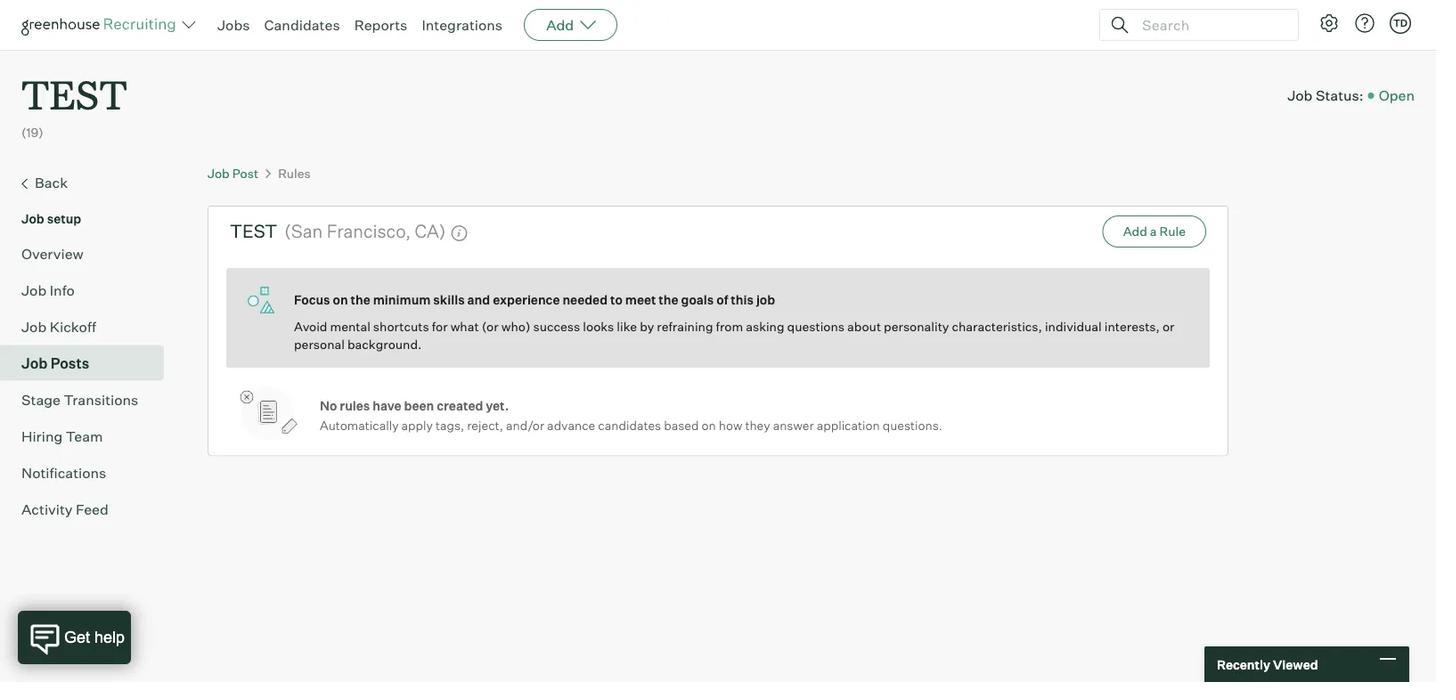 Task type: vqa. For each thing, say whether or not it's contained in the screenshot.
personal
yes



Task type: describe. For each thing, give the bounding box(es) containing it.
no rules have been created yet. automatically apply tags, reject, and/or advance candidates based on how they answer application questions.
[[320, 398, 943, 433]]

experience
[[493, 292, 560, 308]]

job kickoff link
[[21, 316, 157, 337]]

ca)
[[415, 220, 446, 243]]

reject,
[[467, 417, 503, 433]]

back link
[[21, 172, 157, 195]]

job for job posts
[[21, 354, 48, 372]]

automatically apply tags, reject, and/or advance candidates based on how they answer application questions. image
[[450, 225, 468, 242]]

job
[[756, 292, 775, 308]]

minimum
[[373, 292, 431, 308]]

avoid mental shortcuts for what (or who) success looks like by refraining from asking questions about personality characteristics, individual interests, or personal background.
[[294, 319, 1175, 353]]

kickoff
[[50, 318, 96, 336]]

stage
[[21, 391, 61, 409]]

posts
[[51, 354, 89, 372]]

rules link
[[278, 165, 311, 181]]

feed
[[76, 500, 109, 518]]

or
[[1163, 319, 1175, 335]]

background.
[[347, 337, 422, 353]]

meet
[[625, 292, 656, 308]]

test for test (19)
[[21, 68, 127, 120]]

job for job info
[[21, 281, 47, 299]]

reports link
[[354, 16, 407, 34]]

needed
[[563, 292, 608, 308]]

test (19)
[[21, 68, 127, 140]]

configure image
[[1319, 12, 1340, 34]]

overview link
[[21, 243, 157, 264]]

candidates
[[264, 16, 340, 34]]

hiring team
[[21, 427, 103, 445]]

job post link
[[208, 165, 258, 181]]

rule
[[1160, 224, 1186, 239]]

2 the from the left
[[659, 292, 679, 308]]

job for job post
[[208, 165, 230, 181]]

add for add
[[546, 16, 574, 34]]

open
[[1379, 87, 1415, 104]]

job post
[[208, 165, 258, 181]]

(san
[[284, 220, 323, 243]]

td
[[1393, 17, 1408, 29]]

Search text field
[[1138, 12, 1282, 38]]

notifications link
[[21, 462, 157, 483]]

add for add a rule
[[1123, 224, 1147, 239]]

stage transitions link
[[21, 389, 157, 410]]

refraining
[[657, 319, 713, 335]]

jobs
[[217, 16, 250, 34]]

by
[[640, 319, 654, 335]]

info
[[50, 281, 75, 299]]

overview
[[21, 245, 84, 263]]

based
[[664, 417, 699, 433]]

no
[[320, 398, 337, 413]]

francisco,
[[327, 220, 411, 243]]

success
[[533, 319, 580, 335]]

personality
[[884, 319, 949, 335]]

job posts
[[21, 354, 89, 372]]

to
[[610, 292, 623, 308]]

and/or
[[506, 417, 544, 433]]

setup
[[47, 211, 81, 226]]

add a rule button
[[1103, 216, 1206, 248]]

questions.
[[883, 417, 943, 433]]

individual
[[1045, 319, 1102, 335]]

been
[[404, 398, 434, 413]]

candidates
[[598, 417, 661, 433]]

test link
[[21, 50, 127, 124]]

job posts link
[[21, 353, 157, 374]]

td button
[[1386, 9, 1415, 37]]

job kickoff
[[21, 318, 96, 336]]

(19)
[[21, 125, 44, 140]]

test (san francisco, ca)
[[230, 220, 446, 243]]

how
[[719, 417, 742, 433]]

status:
[[1316, 87, 1364, 104]]

tags,
[[436, 417, 464, 433]]

notifications
[[21, 464, 106, 482]]

for
[[432, 319, 448, 335]]

rules
[[278, 165, 311, 181]]

post
[[232, 165, 258, 181]]

on inside no rules have been created yet. automatically apply tags, reject, and/or advance candidates based on how they answer application questions.
[[702, 417, 716, 433]]



Task type: locate. For each thing, give the bounding box(es) containing it.
focus on the minimum skills and experience needed to meet the goals of this job
[[294, 292, 775, 308]]

goals
[[681, 292, 714, 308]]

test left (san at the top of page
[[230, 220, 277, 243]]

they
[[745, 417, 770, 433]]

job info
[[21, 281, 75, 299]]

job info link
[[21, 279, 157, 301]]

a
[[1150, 224, 1157, 239]]

asking
[[746, 319, 785, 335]]

personal
[[294, 337, 345, 353]]

candidates link
[[264, 16, 340, 34]]

add inside popup button
[[546, 16, 574, 34]]

0 vertical spatial add
[[546, 16, 574, 34]]

the right meet
[[659, 292, 679, 308]]

integrations link
[[422, 16, 503, 34]]

job
[[1288, 87, 1313, 104], [208, 165, 230, 181], [21, 211, 44, 226], [21, 281, 47, 299], [21, 318, 47, 336], [21, 354, 48, 372]]

job for job setup
[[21, 211, 44, 226]]

job status:
[[1288, 87, 1364, 104]]

1 horizontal spatial add
[[1123, 224, 1147, 239]]

1 horizontal spatial the
[[659, 292, 679, 308]]

(or
[[482, 319, 499, 335]]

created
[[437, 398, 483, 413]]

jobs link
[[217, 16, 250, 34]]

advance
[[547, 417, 595, 433]]

hiring
[[21, 427, 63, 445]]

activity feed
[[21, 500, 109, 518]]

0 horizontal spatial on
[[333, 292, 348, 308]]

viewed
[[1273, 657, 1318, 672]]

apply
[[401, 417, 433, 433]]

job left kickoff
[[21, 318, 47, 336]]

reports
[[354, 16, 407, 34]]

activity feed link
[[21, 499, 157, 520]]

avoid
[[294, 319, 327, 335]]

add inside button
[[1123, 224, 1147, 239]]

0 horizontal spatial test
[[21, 68, 127, 120]]

characteristics,
[[952, 319, 1042, 335]]

on
[[333, 292, 348, 308], [702, 417, 716, 433]]

job left setup at top
[[21, 211, 44, 226]]

recently viewed
[[1217, 657, 1318, 672]]

1 vertical spatial on
[[702, 417, 716, 433]]

yet.
[[486, 398, 509, 413]]

and
[[467, 292, 490, 308]]

on right focus
[[333, 292, 348, 308]]

job left posts
[[21, 354, 48, 372]]

0 horizontal spatial add
[[546, 16, 574, 34]]

job left status:
[[1288, 87, 1313, 104]]

skills
[[433, 292, 465, 308]]

application
[[817, 417, 880, 433]]

1 vertical spatial test
[[230, 220, 277, 243]]

integrations
[[422, 16, 503, 34]]

test for test (san francisco, ca)
[[230, 220, 277, 243]]

have
[[373, 398, 401, 413]]

the up mental
[[351, 292, 370, 308]]

questions
[[787, 319, 845, 335]]

from
[[716, 319, 743, 335]]

0 vertical spatial on
[[333, 292, 348, 308]]

hiring team link
[[21, 426, 157, 447]]

greenhouse recruiting image
[[21, 14, 182, 36]]

0 horizontal spatial the
[[351, 292, 370, 308]]

job setup
[[21, 211, 81, 226]]

like
[[617, 319, 637, 335]]

back
[[35, 173, 68, 191]]

add button
[[524, 9, 618, 41]]

td button
[[1390, 12, 1411, 34]]

shortcuts
[[373, 319, 429, 335]]

add a rule
[[1123, 224, 1186, 239]]

looks
[[583, 319, 614, 335]]

1 vertical spatial add
[[1123, 224, 1147, 239]]

mental
[[330, 319, 370, 335]]

answer
[[773, 417, 814, 433]]

job left post
[[208, 165, 230, 181]]

test up (19)
[[21, 68, 127, 120]]

1 the from the left
[[351, 292, 370, 308]]

on left how
[[702, 417, 716, 433]]

recently
[[1217, 657, 1270, 672]]

1 horizontal spatial test
[[230, 220, 277, 243]]

job left info
[[21, 281, 47, 299]]

who)
[[501, 319, 530, 335]]

the
[[351, 292, 370, 308], [659, 292, 679, 308]]

this
[[731, 292, 754, 308]]

automatically apply tags, reject, and/or advance candidates based on how they answer application questions. element
[[446, 216, 468, 247]]

interests,
[[1105, 319, 1160, 335]]

team
[[66, 427, 103, 445]]

1 horizontal spatial on
[[702, 417, 716, 433]]

0 vertical spatial test
[[21, 68, 127, 120]]

job for job status:
[[1288, 87, 1313, 104]]

focus
[[294, 292, 330, 308]]

activity
[[21, 500, 73, 518]]

stage transitions
[[21, 391, 138, 409]]

automatically
[[320, 417, 399, 433]]

of
[[717, 292, 728, 308]]

job for job kickoff
[[21, 318, 47, 336]]

transitions
[[64, 391, 138, 409]]



